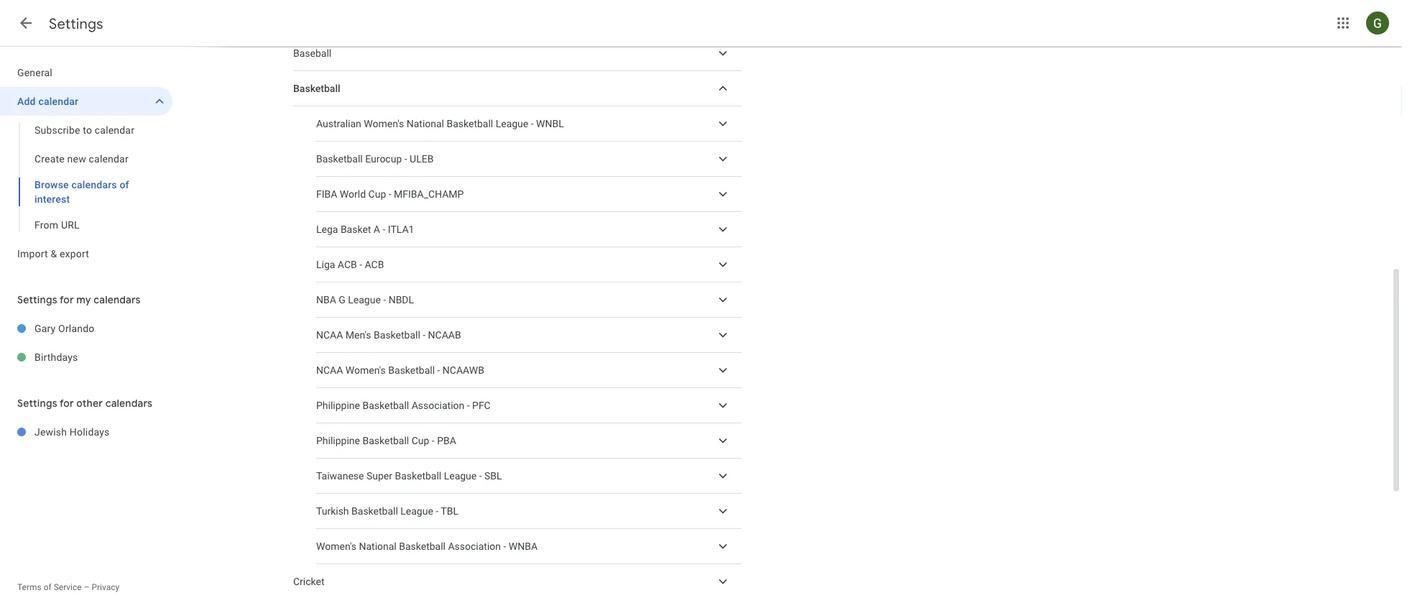 Task type: vqa. For each thing, say whether or not it's contained in the screenshot.
calendar in tree item
yes



Task type: locate. For each thing, give the bounding box(es) containing it.
2 philippine from the top
[[316, 435, 360, 447]]

league
[[496, 118, 529, 130], [348, 294, 381, 306], [444, 470, 477, 482], [401, 505, 433, 517]]

tree
[[0, 58, 173, 268]]

url
[[61, 219, 80, 231]]

group containing subscribe to calendar
[[0, 116, 173, 239]]

1 horizontal spatial acb
[[365, 259, 384, 270]]

basketball down australian
[[316, 153, 363, 165]]

to
[[83, 124, 92, 136]]

2 for from the top
[[60, 397, 74, 410]]

birthdays tree item
[[0, 343, 173, 372]]

new
[[67, 153, 86, 165]]

- left tbl
[[436, 505, 439, 517]]

ncaa men's basketball - ncaab tree item
[[316, 318, 742, 353]]

1 vertical spatial calendar
[[95, 124, 135, 136]]

0 vertical spatial calendar
[[38, 95, 78, 107]]

ncaab
[[428, 329, 461, 341]]

basketball down super
[[352, 505, 398, 517]]

philippine
[[316, 400, 360, 411], [316, 435, 360, 447]]

for left my
[[60, 293, 74, 306]]

lega basket a - itla1 tree item
[[316, 212, 742, 247]]

acb right "liga"
[[338, 259, 357, 270]]

1 vertical spatial calendars
[[94, 293, 141, 306]]

women's national basketball association - wnba
[[316, 540, 538, 552]]

group
[[0, 116, 173, 239]]

for left other
[[60, 397, 74, 410]]

g
[[339, 294, 346, 306]]

0 vertical spatial of
[[120, 179, 129, 191]]

league left tbl
[[401, 505, 433, 517]]

turkish basketball league - tbl
[[316, 505, 459, 517]]

2 ncaa from the top
[[316, 364, 343, 376]]

browse calendars of interest
[[35, 179, 129, 205]]

women's national basketball association - wnba tree item
[[316, 529, 742, 564]]

2 vertical spatial settings
[[17, 397, 57, 410]]

1 vertical spatial philippine
[[316, 435, 360, 447]]

from url
[[35, 219, 80, 231]]

1 philippine from the top
[[316, 400, 360, 411]]

women's down turkish
[[316, 540, 357, 552]]

1 horizontal spatial national
[[407, 118, 444, 130]]

–
[[84, 582, 90, 592]]

for for other
[[60, 397, 74, 410]]

basket
[[341, 223, 371, 235]]

1 vertical spatial settings
[[17, 293, 57, 306]]

itla1
[[388, 223, 414, 235]]

fiba world cup - mfiba_champ
[[316, 188, 464, 200]]

0 vertical spatial ncaa
[[316, 329, 343, 341]]

calendar right to
[[95, 124, 135, 136]]

1 vertical spatial women's
[[346, 364, 386, 376]]

ncaa down ncaa men's basketball - ncaab
[[316, 364, 343, 376]]

cup inside "tree item"
[[412, 435, 429, 447]]

add calendar tree item
[[0, 87, 173, 116]]

calendars
[[72, 179, 117, 191], [94, 293, 141, 306], [105, 397, 152, 410]]

-
[[531, 118, 534, 130], [405, 153, 407, 165], [389, 188, 391, 200], [383, 223, 386, 235], [360, 259, 362, 270], [383, 294, 386, 306], [423, 329, 426, 341], [437, 364, 440, 376], [467, 400, 470, 411], [432, 435, 435, 447], [479, 470, 482, 482], [436, 505, 439, 517], [504, 540, 506, 552]]

- left pfc
[[467, 400, 470, 411]]

add calendar
[[17, 95, 78, 107]]

0 horizontal spatial cup
[[368, 188, 386, 200]]

1 for from the top
[[60, 293, 74, 306]]

0 vertical spatial for
[[60, 293, 74, 306]]

privacy
[[92, 582, 120, 592]]

settings for settings
[[49, 14, 103, 33]]

fiba world cup - mfiba_champ tree item
[[316, 177, 742, 212]]

cup for world
[[368, 188, 386, 200]]

philippine inside "tree item"
[[316, 435, 360, 447]]

- down eurocup
[[389, 188, 391, 200]]

mfiba_champ
[[394, 188, 464, 200]]

calendars inside browse calendars of interest
[[72, 179, 117, 191]]

0 vertical spatial philippine
[[316, 400, 360, 411]]

women's
[[364, 118, 404, 130], [346, 364, 386, 376], [316, 540, 357, 552]]

baseball
[[293, 47, 332, 59]]

calendar inside tree item
[[38, 95, 78, 107]]

taiwanese super basketball league - sbl tree item
[[316, 459, 742, 494]]

calendar up subscribe
[[38, 95, 78, 107]]

ncaa for ncaa men's basketball - ncaab
[[316, 329, 343, 341]]

association down tbl
[[448, 540, 501, 552]]

calendars right my
[[94, 293, 141, 306]]

1 vertical spatial association
[[448, 540, 501, 552]]

settings for other calendars
[[17, 397, 152, 410]]

ncaa women's basketball - ncaawb
[[316, 364, 484, 376]]

2 vertical spatial calendars
[[105, 397, 152, 410]]

2 vertical spatial women's
[[316, 540, 357, 552]]

0 vertical spatial women's
[[364, 118, 404, 130]]

1 vertical spatial for
[[60, 397, 74, 410]]

1 vertical spatial national
[[359, 540, 397, 552]]

world
[[340, 188, 366, 200]]

women's up eurocup
[[364, 118, 404, 130]]

0 vertical spatial settings
[[49, 14, 103, 33]]

1 horizontal spatial of
[[120, 179, 129, 191]]

1 vertical spatial of
[[44, 582, 52, 592]]

add
[[17, 95, 36, 107]]

0 vertical spatial calendars
[[72, 179, 117, 191]]

cricket tree item
[[293, 564, 742, 598]]

philippine inside tree item
[[316, 400, 360, 411]]

national down turkish basketball league - tbl
[[359, 540, 397, 552]]

0 horizontal spatial acb
[[338, 259, 357, 270]]

terms of service link
[[17, 582, 82, 592]]

orlando
[[58, 322, 95, 334]]

acb down a
[[365, 259, 384, 270]]

women's for ncaa
[[346, 364, 386, 376]]

ncaa men's basketball - ncaab
[[316, 329, 461, 341]]

philippine basketball association - pfc
[[316, 400, 491, 411]]

basketball up super
[[363, 435, 409, 447]]

2 vertical spatial calendar
[[89, 153, 129, 165]]

lega
[[316, 223, 338, 235]]

nba g league - nbdl
[[316, 294, 414, 306]]

pfc
[[472, 400, 491, 411]]

for
[[60, 293, 74, 306], [60, 397, 74, 410]]

ncaa women's basketball - ncaawb tree item
[[316, 353, 742, 388]]

association
[[412, 400, 465, 411], [448, 540, 501, 552]]

eurocup
[[365, 153, 402, 165]]

- left wnbl
[[531, 118, 534, 130]]

- left wnba
[[504, 540, 506, 552]]

settings up jewish
[[17, 397, 57, 410]]

jewish holidays
[[35, 426, 110, 438]]

women's inside australian women's national basketball league - wnbl tree item
[[364, 118, 404, 130]]

australian
[[316, 118, 361, 130]]

basketball down tbl
[[399, 540, 446, 552]]

calendar
[[38, 95, 78, 107], [95, 124, 135, 136], [89, 153, 129, 165]]

ncaa
[[316, 329, 343, 341], [316, 364, 343, 376]]

philippine up philippine basketball cup - pba
[[316, 400, 360, 411]]

my
[[76, 293, 91, 306]]

philippine basketball association - pfc tree item
[[316, 388, 742, 423]]

import
[[17, 248, 48, 260]]

fiba
[[316, 188, 337, 200]]

tbl
[[441, 505, 459, 517]]

other
[[76, 397, 103, 410]]

association up pba
[[412, 400, 465, 411]]

1 vertical spatial cup
[[412, 435, 429, 447]]

2 acb from the left
[[365, 259, 384, 270]]

women's inside ncaa women's basketball - ncaawb tree item
[[346, 364, 386, 376]]

1 vertical spatial ncaa
[[316, 364, 343, 376]]

1 ncaa from the top
[[316, 329, 343, 341]]

of down create new calendar
[[120, 179, 129, 191]]

basketball up philippine basketball association - pfc
[[388, 364, 435, 376]]

go back image
[[17, 14, 35, 32]]

calendar for create new calendar
[[89, 153, 129, 165]]

- right a
[[383, 223, 386, 235]]

calendar right the new
[[89, 153, 129, 165]]

cup right world
[[368, 188, 386, 200]]

create
[[35, 153, 65, 165]]

nba
[[316, 294, 336, 306]]

of right terms on the bottom
[[44, 582, 52, 592]]

ncaa left men's
[[316, 329, 343, 341]]

calendars up jewish holidays link
[[105, 397, 152, 410]]

philippine for philippine basketball association - pfc
[[316, 400, 360, 411]]

acb
[[338, 259, 357, 270], [365, 259, 384, 270]]

0 horizontal spatial national
[[359, 540, 397, 552]]

cup left pba
[[412, 435, 429, 447]]

birthdays link
[[35, 343, 173, 372]]

women's down men's
[[346, 364, 386, 376]]

terms of service – privacy
[[17, 582, 120, 592]]

cup inside 'tree item'
[[368, 188, 386, 200]]

national
[[407, 118, 444, 130], [359, 540, 397, 552]]

settings
[[49, 14, 103, 33], [17, 293, 57, 306], [17, 397, 57, 410]]

0 vertical spatial cup
[[368, 188, 386, 200]]

settings right go back image
[[49, 14, 103, 33]]

philippine up taiwanese
[[316, 435, 360, 447]]

philippine for philippine basketball cup - pba
[[316, 435, 360, 447]]

taiwanese super basketball league - sbl
[[316, 470, 502, 482]]

subscribe
[[35, 124, 80, 136]]

turkish basketball league - tbl tree item
[[316, 494, 742, 529]]

- left pba
[[432, 435, 435, 447]]

nbdl
[[389, 294, 414, 306]]

pba
[[437, 435, 456, 447]]

league left sbl
[[444, 470, 477, 482]]

- left ncaab
[[423, 329, 426, 341]]

0 horizontal spatial of
[[44, 582, 52, 592]]

of
[[120, 179, 129, 191], [44, 582, 52, 592]]

national up "uleb"
[[407, 118, 444, 130]]

settings up gary
[[17, 293, 57, 306]]

cup
[[368, 188, 386, 200], [412, 435, 429, 447]]

jewish
[[35, 426, 67, 438]]

for for my
[[60, 293, 74, 306]]

1 horizontal spatial cup
[[412, 435, 429, 447]]

holidays
[[70, 426, 110, 438]]

calendars down create new calendar
[[72, 179, 117, 191]]

basketball
[[293, 82, 340, 94], [447, 118, 493, 130], [316, 153, 363, 165], [374, 329, 420, 341], [388, 364, 435, 376], [363, 400, 409, 411], [363, 435, 409, 447], [395, 470, 442, 482], [352, 505, 398, 517], [399, 540, 446, 552]]



Task type: describe. For each thing, give the bounding box(es) containing it.
taiwanese
[[316, 470, 364, 482]]

ncaa for ncaa women's basketball - ncaawb
[[316, 364, 343, 376]]

settings for my calendars
[[17, 293, 141, 306]]

nba g league - nbdl tree item
[[316, 283, 742, 318]]

liga
[[316, 259, 335, 270]]

privacy link
[[92, 582, 120, 592]]

cricket
[[293, 576, 325, 588]]

league inside tree item
[[401, 505, 433, 517]]

uleb
[[410, 153, 434, 165]]

liga acb - acb
[[316, 259, 384, 270]]

basketball down basketball tree item
[[447, 118, 493, 130]]

gary orlando
[[35, 322, 95, 334]]

0 vertical spatial association
[[412, 400, 465, 411]]

women's for australian
[[364, 118, 404, 130]]

calendars for my
[[94, 293, 141, 306]]

a
[[374, 223, 380, 235]]

- inside 'tree item'
[[389, 188, 391, 200]]

basketball eurocup - uleb
[[316, 153, 434, 165]]

basketball up philippine basketball cup - pba
[[363, 400, 409, 411]]

general
[[17, 66, 52, 78]]

super
[[367, 470, 393, 482]]

league right g
[[348, 294, 381, 306]]

baseball tree item
[[293, 36, 742, 71]]

0 vertical spatial national
[[407, 118, 444, 130]]

australian women's national basketball league - wnbl tree item
[[316, 106, 742, 142]]

subscribe to calendar
[[35, 124, 135, 136]]

calendars for other
[[105, 397, 152, 410]]

philippine basketball cup - pba
[[316, 435, 456, 447]]

ncaawb
[[443, 364, 484, 376]]

wnba
[[509, 540, 538, 552]]

1 acb from the left
[[338, 259, 357, 270]]

from
[[35, 219, 58, 231]]

league down basketball tree item
[[496, 118, 529, 130]]

settings for settings for other calendars
[[17, 397, 57, 410]]

calendar for subscribe to calendar
[[95, 124, 135, 136]]

- left sbl
[[479, 470, 482, 482]]

- left nbdl in the left of the page
[[383, 294, 386, 306]]

gary
[[35, 322, 56, 334]]

terms
[[17, 582, 41, 592]]

of inside browse calendars of interest
[[120, 179, 129, 191]]

philippine basketball cup - pba tree item
[[316, 423, 742, 459]]

birthdays
[[35, 351, 78, 363]]

- left ncaawb
[[437, 364, 440, 376]]

gary orlando tree item
[[0, 314, 173, 343]]

women's inside women's national basketball association - wnba tree item
[[316, 540, 357, 552]]

basketball down baseball
[[293, 82, 340, 94]]

jewish holidays tree item
[[0, 418, 173, 446]]

jewish holidays link
[[35, 418, 173, 446]]

&
[[51, 248, 57, 260]]

browse
[[35, 179, 69, 191]]

service
[[54, 582, 82, 592]]

- left "uleb"
[[405, 153, 407, 165]]

liga acb - acb tree item
[[316, 247, 742, 283]]

basketball right super
[[395, 470, 442, 482]]

basketball eurocup - uleb tree item
[[316, 142, 742, 177]]

import & export
[[17, 248, 89, 260]]

interest
[[35, 193, 70, 205]]

- right "liga"
[[360, 259, 362, 270]]

settings for settings for my calendars
[[17, 293, 57, 306]]

basketball inside "tree item"
[[363, 435, 409, 447]]

lega basket a - itla1
[[316, 223, 414, 235]]

basketball tree item
[[293, 71, 742, 106]]

- inside tree item
[[436, 505, 439, 517]]

men's
[[346, 329, 371, 341]]

tree containing general
[[0, 58, 173, 268]]

cup for basketball
[[412, 435, 429, 447]]

sbl
[[485, 470, 502, 482]]

- inside "tree item"
[[432, 435, 435, 447]]

turkish
[[316, 505, 349, 517]]

export
[[60, 248, 89, 260]]

basketball up ncaa women's basketball - ncaawb
[[374, 329, 420, 341]]

wnbl
[[536, 118, 564, 130]]

australian women's national basketball league - wnbl
[[316, 118, 564, 130]]

create new calendar
[[35, 153, 129, 165]]

settings for my calendars tree
[[0, 314, 173, 372]]

settings heading
[[49, 14, 103, 33]]



